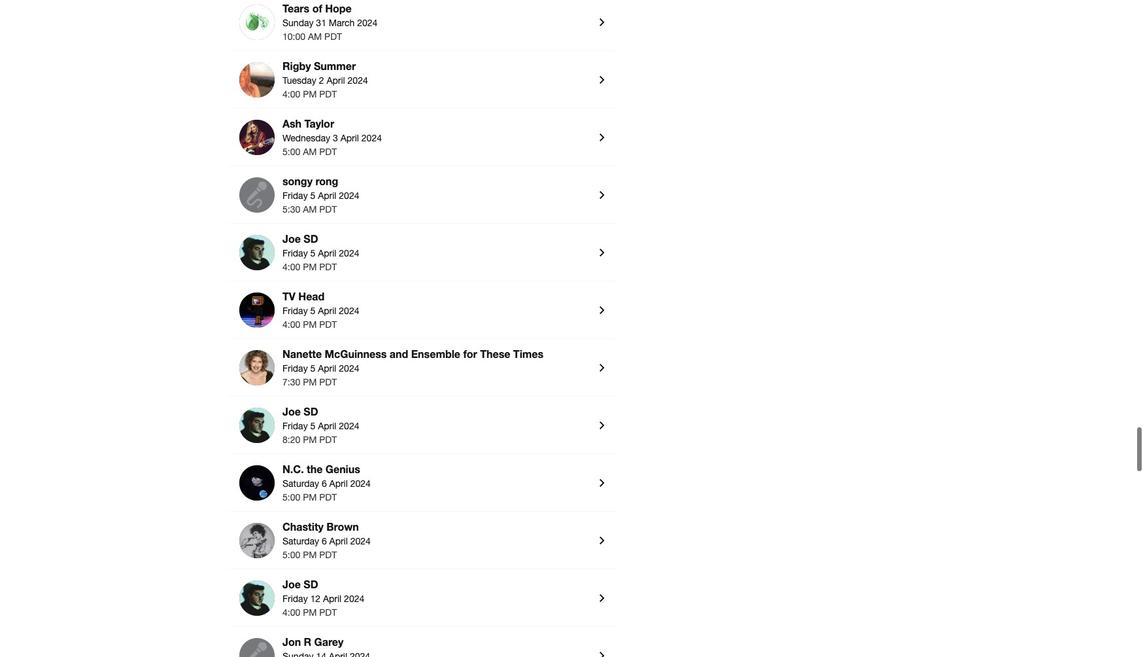 Task type: describe. For each thing, give the bounding box(es) containing it.
10:00
[[283, 31, 306, 42]]

the
[[307, 463, 323, 475]]

april for songy rong friday 5 april 2024 5:30 am pdt
[[318, 190, 337, 201]]

6 inside the n.c. the genius saturday 6 april 2024 5:00 pm pdt
[[322, 478, 327, 489]]

joe sd: happier & strangers (visual event) image
[[240, 408, 275, 443]]

chastity brown saturday 6 april 2024 5:00 pm pdt
[[283, 520, 371, 560]]

taylor
[[305, 117, 334, 130]]

april for joe sd friday 5 april 2024 4:00 pm pdt
[[318, 248, 337, 258]]

these
[[480, 347, 511, 360]]

rong
[[316, 175, 339, 187]]

2024 for chastity brown saturday 6 april 2024 5:00 pm pdt
[[351, 536, 371, 546]]

garey
[[315, 635, 344, 648]]

5 for joe sd friday 5 april 2024 8:20 pm pdt
[[311, 421, 316, 431]]

12
[[311, 594, 321, 604]]

pm for rigby summer tuesday 2 april 2024 4:00 pm pdt
[[303, 89, 317, 99]]

pm for joe sd friday 5 april 2024 8:20 pm pdt
[[303, 434, 317, 445]]

n.c. the genius saturday 6 april 2024 5:00 pm pdt
[[283, 463, 371, 503]]

pdt for ash taylor wednesday 3 april 2024 5:00 am pdt
[[320, 147, 337, 157]]

ash
[[283, 117, 302, 130]]

2024 for ash taylor wednesday 3 april 2024 5:00 am pdt
[[362, 133, 382, 143]]

tv
[[283, 290, 296, 302]]

am inside 'tears of hope sunday 31 march 2024 10:00 am pdt'
[[308, 31, 322, 42]]

friday for tv head friday 5 april 2024 4:00 pm pdt
[[283, 306, 308, 316]]

5 for joe sd friday 5 april 2024 4:00 pm pdt
[[311, 248, 316, 258]]

happy birthday image
[[240, 465, 275, 501]]

w1: stream image
[[240, 235, 275, 270]]

5:00 for chastity brown
[[283, 550, 301, 560]]

chastity brown image
[[240, 523, 275, 558]]

jon
[[283, 635, 301, 648]]

joe sd friday 5 april 2024 8:20 pm pdt
[[283, 405, 360, 445]]

times
[[514, 347, 544, 360]]

2024 inside the n.c. the genius saturday 6 april 2024 5:00 pm pdt
[[351, 478, 371, 489]]

pdt inside 'tears of hope sunday 31 march 2024 10:00 am pdt'
[[325, 31, 342, 42]]

pm inside the n.c. the genius saturday 6 april 2024 5:00 pm pdt
[[303, 492, 317, 503]]

ensemble
[[411, 347, 461, 360]]

4:00 for rigby summer tuesday 2 april 2024 4:00 pm pdt
[[283, 89, 301, 99]]

5 for songy rong friday 5 april 2024 5:30 am pdt
[[311, 190, 316, 201]]

rigby summer tuesday 2 april 2024 4:00 pm pdt
[[283, 59, 368, 99]]

for
[[464, 347, 478, 360]]

31
[[316, 18, 327, 28]]

friday for joe sd friday 5 april 2024 8:20 pm pdt
[[283, 421, 308, 431]]

ash taylor wednesday 3 april 2024 5:00 am pdt
[[283, 117, 382, 157]]

april inside nanette mcguinness and ensemble for these times friday 5 april 2024 7:30 pm pdt
[[318, 363, 337, 374]]

ash wednesdays livestream image
[[240, 120, 275, 155]]

2024 for joe sd friday 5 april 2024 8:20 pm pdt
[[339, 421, 360, 431]]

tv head friday 5 april 2024 4:00 pm pdt
[[283, 290, 360, 330]]

joe for joe sd friday 5 april 2024 4:00 pm pdt
[[283, 232, 301, 245]]

8:20
[[283, 434, 301, 445]]

am for taylor
[[303, 147, 317, 157]]

and
[[390, 347, 409, 360]]

7:30
[[283, 377, 301, 387]]

joe for joe sd friday 5 april 2024 8:20 pm pdt
[[283, 405, 301, 417]]

songy rong friday 5 april 2024 5:30 am pdt
[[283, 175, 360, 215]]

april for rigby summer tuesday 2 april 2024 4:00 pm pdt
[[327, 75, 345, 86]]

5 for tv head friday 5 april 2024 4:00 pm pdt
[[311, 306, 316, 316]]

4:00 for joe sd friday 5 april 2024 4:00 pm pdt
[[283, 262, 301, 272]]

sd for joe sd friday 5 april 2024 4:00 pm pdt
[[304, 232, 318, 245]]

4:00 for tv head friday 5 april 2024 4:00 pm pdt
[[283, 319, 301, 330]]

jon r garey
[[283, 635, 344, 648]]

tv head covers nirvana (live) image
[[240, 292, 275, 328]]

rigby
[[283, 59, 311, 72]]

jon r garey link
[[240, 634, 607, 657]]

pm for joe sd friday 12 april 2024 4:00 pm pdt
[[303, 607, 317, 618]]



Task type: vqa. For each thing, say whether or not it's contained in the screenshot.
PM within the N.C. the Genius Saturday 6 April 2024 5:00 PM PDT
yes



Task type: locate. For each thing, give the bounding box(es) containing it.
april for joe sd friday 5 april 2024 8:20 pm pdt
[[318, 421, 337, 431]]

2 vertical spatial joe
[[283, 578, 301, 590]]

5 inside songy rong friday 5 april 2024 5:30 am pdt
[[311, 190, 316, 201]]

pm inside "joe sd friday 5 april 2024 4:00 pm pdt"
[[303, 262, 317, 272]]

songy
[[283, 175, 313, 187]]

friday inside joe sd friday 5 april 2024 8:20 pm pdt
[[283, 421, 308, 431]]

6
[[322, 478, 327, 489], [322, 536, 327, 546]]

april down rong
[[318, 190, 337, 201]]

pdt
[[325, 31, 342, 42], [320, 89, 337, 99], [320, 147, 337, 157], [320, 204, 337, 215], [320, 262, 337, 272], [320, 319, 337, 330], [320, 377, 337, 387], [320, 434, 337, 445], [320, 492, 337, 503], [320, 550, 337, 560], [320, 607, 337, 618]]

4 pm from the top
[[303, 377, 317, 387]]

wednesday
[[283, 133, 331, 143]]

pdt inside chastity brown saturday 6 april 2024 5:00 pm pdt
[[320, 550, 337, 560]]

april for ash taylor wednesday 3 april 2024 5:00 am pdt
[[341, 133, 359, 143]]

4:00 up tv
[[283, 262, 301, 272]]

2024 inside "joe sd friday 5 april 2024 4:00 pm pdt"
[[339, 248, 360, 258]]

pm inside joe sd friday 12 april 2024 4:00 pm pdt
[[303, 607, 317, 618]]

4 4:00 from the top
[[283, 607, 301, 618]]

5
[[311, 190, 316, 201], [311, 248, 316, 258], [311, 306, 316, 316], [311, 363, 316, 374], [311, 421, 316, 431]]

am down wednesday on the top of page
[[303, 147, 317, 157]]

4:00
[[283, 89, 301, 99], [283, 262, 301, 272], [283, 319, 301, 330], [283, 607, 301, 618]]

april right 12
[[323, 594, 342, 604]]

friday inside tv head friday 5 april 2024 4:00 pm pdt
[[283, 306, 308, 316]]

joe sd friday 12 april 2024 4:00 pm pdt
[[283, 578, 365, 618]]

2024 inside 'tears of hope sunday 31 march 2024 10:00 am pdt'
[[357, 18, 378, 28]]

5 pm from the top
[[303, 434, 317, 445]]

jon garey @ stageit : new song night image
[[240, 638, 275, 657]]

4:00 inside "joe sd friday 5 april 2024 4:00 pm pdt"
[[283, 262, 301, 272]]

sd inside "joe sd friday 5 april 2024 4:00 pm pdt"
[[304, 232, 318, 245]]

2 vertical spatial 5:00
[[283, 550, 301, 560]]

2 5 from the top
[[311, 248, 316, 258]]

4:00 for joe sd friday 12 april 2024 4:00 pm pdt
[[283, 607, 301, 618]]

5 down songy
[[311, 190, 316, 201]]

2
[[319, 75, 324, 86]]

april down genius
[[330, 478, 348, 489]]

3 friday from the top
[[283, 306, 308, 316]]

pm for tv head friday 5 april 2024 4:00 pm pdt
[[303, 319, 317, 330]]

pdt up the 'head'
[[320, 262, 337, 272]]

pdt inside songy rong friday 5 april 2024 5:30 am pdt
[[320, 204, 337, 215]]

5 inside "joe sd friday 5 april 2024 4:00 pm pdt"
[[311, 248, 316, 258]]

april up the 'head'
[[318, 248, 337, 258]]

2024
[[357, 18, 378, 28], [348, 75, 368, 86], [362, 133, 382, 143], [339, 190, 360, 201], [339, 248, 360, 258], [339, 306, 360, 316], [339, 363, 360, 374], [339, 421, 360, 431], [351, 478, 371, 489], [351, 536, 371, 546], [344, 594, 365, 604]]

sd down songy rong friday 5 april 2024 5:30 am pdt
[[304, 232, 318, 245]]

0 vertical spatial sd
[[304, 232, 318, 245]]

april for joe sd friday 12 april 2024 4:00 pm pdt
[[323, 594, 342, 604]]

pm inside chastity brown saturday 6 april 2024 5:00 pm pdt
[[303, 550, 317, 560]]

am down 31
[[308, 31, 322, 42]]

joe for joe sd friday 12 april 2024 4:00 pm pdt
[[283, 578, 301, 590]]

pdt for joe sd friday 5 april 2024 4:00 pm pdt
[[320, 262, 337, 272]]

1 vertical spatial saturday
[[283, 536, 319, 546]]

pdt inside the n.c. the genius saturday 6 april 2024 5:00 pm pdt
[[320, 492, 337, 503]]

april inside "joe sd friday 5 april 2024 4:00 pm pdt"
[[318, 248, 337, 258]]

3 pm from the top
[[303, 319, 317, 330]]

0 vertical spatial 5:00
[[283, 147, 301, 157]]

pdt down 12
[[320, 607, 337, 618]]

3 5 from the top
[[311, 306, 316, 316]]

am inside ash taylor wednesday 3 april 2024 5:00 am pdt
[[303, 147, 317, 157]]

pdt down march
[[325, 31, 342, 42]]

pm down 'chastity'
[[303, 550, 317, 560]]

5:00
[[283, 147, 301, 157], [283, 492, 301, 503], [283, 550, 301, 560]]

0 vertical spatial joe
[[283, 232, 301, 245]]

friday up 8:20
[[283, 421, 308, 431]]

friday for joe sd friday 12 april 2024 4:00 pm pdt
[[283, 594, 308, 604]]

5 up the 'head'
[[311, 248, 316, 258]]

april
[[327, 75, 345, 86], [341, 133, 359, 143], [318, 190, 337, 201], [318, 248, 337, 258], [318, 306, 337, 316], [318, 363, 337, 374], [318, 421, 337, 431], [330, 478, 348, 489], [330, 536, 348, 546], [323, 594, 342, 604]]

2 saturday from the top
[[283, 536, 319, 546]]

pdt for joe sd friday 5 april 2024 8:20 pm pdt
[[320, 434, 337, 445]]

pdt down rong
[[320, 204, 337, 215]]

tears
[[283, 2, 310, 14]]

6 pm from the top
[[303, 492, 317, 503]]

6 friday from the top
[[283, 594, 308, 604]]

march
[[329, 18, 355, 28]]

april inside rigby summer tuesday 2 april 2024 4:00 pm pdt
[[327, 75, 345, 86]]

pm down tuesday at the left top of the page
[[303, 89, 317, 99]]

pm inside tv head friday 5 april 2024 4:00 pm pdt
[[303, 319, 317, 330]]

tuesday
[[283, 75, 317, 86]]

4 5 from the top
[[311, 363, 316, 374]]

am inside songy rong friday 5 april 2024 5:30 am pdt
[[303, 204, 317, 215]]

4:00 down tv
[[283, 319, 301, 330]]

april inside joe sd friday 5 april 2024 8:20 pm pdt
[[318, 421, 337, 431]]

brown
[[327, 520, 359, 533]]

sd for joe sd friday 12 april 2024 4:00 pm pdt
[[304, 578, 318, 590]]

2 4:00 from the top
[[283, 262, 301, 272]]

2024 for rigby summer tuesday 2 april 2024 4:00 pm pdt
[[348, 75, 368, 86]]

5 up the
[[311, 421, 316, 431]]

5 5 from the top
[[311, 421, 316, 431]]

5:30
[[283, 204, 301, 215]]

the folk project streaming tuesdays image
[[240, 62, 275, 97]]

joe inside "joe sd friday 5 april 2024 4:00 pm pdt"
[[283, 232, 301, 245]]

april inside joe sd friday 12 april 2024 4:00 pm pdt
[[323, 594, 342, 604]]

am for rong
[[303, 204, 317, 215]]

saturday
[[283, 478, 319, 489], [283, 536, 319, 546]]

am right the 5:30
[[303, 204, 317, 215]]

2024 inside ash taylor wednesday 3 april 2024 5:00 am pdt
[[362, 133, 382, 143]]

joe sd friday 5 april 2024 4:00 pm pdt
[[283, 232, 360, 272]]

saturday down 'chastity'
[[283, 536, 319, 546]]

2 vertical spatial sd
[[304, 578, 318, 590]]

2024 inside songy rong friday 5 april 2024 5:30 am pdt
[[339, 190, 360, 201]]

pdt inside tv head friday 5 april 2024 4:00 pm pdt
[[320, 319, 337, 330]]

0 vertical spatial 6
[[322, 478, 327, 489]]

nanette mcguinness and ensemble for these times friday 5 april 2024 7:30 pm pdt
[[283, 347, 544, 387]]

pm right 7:30
[[303, 377, 317, 387]]

friday right w1: stream image
[[283, 248, 308, 258]]

5 inside nanette mcguinness and ensemble for these times friday 5 april 2024 7:30 pm pdt
[[311, 363, 316, 374]]

friday
[[283, 190, 308, 201], [283, 248, 308, 258], [283, 306, 308, 316], [283, 363, 308, 374], [283, 421, 308, 431], [283, 594, 308, 604]]

saturday inside chastity brown saturday 6 april 2024 5:00 pm pdt
[[283, 536, 319, 546]]

1 sd from the top
[[304, 232, 318, 245]]

april right "3"
[[341, 133, 359, 143]]

sd for joe sd friday 5 april 2024 8:20 pm pdt
[[304, 405, 318, 417]]

2024 inside rigby summer tuesday 2 april 2024 4:00 pm pdt
[[348, 75, 368, 86]]

pdt for chastity brown saturday 6 april 2024 5:00 pm pdt
[[320, 550, 337, 560]]

april for tv head friday 5 april 2024 4:00 pm pdt
[[318, 306, 337, 316]]

chastity
[[283, 520, 324, 533]]

1 vertical spatial joe
[[283, 405, 301, 417]]

3 4:00 from the top
[[283, 319, 301, 330]]

4 friday from the top
[[283, 363, 308, 374]]

pm inside nanette mcguinness and ensemble for these times friday 5 april 2024 7:30 pm pdt
[[303, 377, 317, 387]]

2024 inside nanette mcguinness and ensemble for these times friday 5 april 2024 7:30 pm pdt
[[339, 363, 360, 374]]

1 6 from the top
[[322, 478, 327, 489]]

joe
[[283, 232, 301, 245], [283, 405, 301, 417], [283, 578, 301, 590]]

april inside tv head friday 5 april 2024 4:00 pm pdt
[[318, 306, 337, 316]]

2 5:00 from the top
[[283, 492, 301, 503]]

april for chastity brown saturday 6 april 2024 5:00 pm pdt
[[330, 536, 348, 546]]

pm right 8:20
[[303, 434, 317, 445]]

5:00 for ash taylor
[[283, 147, 301, 157]]

joe inside joe sd friday 12 april 2024 4:00 pm pdt
[[283, 578, 301, 590]]

n.c.
[[283, 463, 304, 475]]

pm down the 'head'
[[303, 319, 317, 330]]

pdt down the
[[320, 492, 337, 503]]

tears of hope sunday 31 march 2024 10:00 am pdt
[[283, 2, 378, 42]]

5 friday from the top
[[283, 421, 308, 431]]

pdt right 7:30
[[320, 377, 337, 387]]

summer
[[314, 59, 356, 72]]

friday inside "joe sd friday 5 april 2024 4:00 pm pdt"
[[283, 248, 308, 258]]

r
[[304, 635, 312, 648]]

joe up 8:20
[[283, 405, 301, 417]]

3 sd from the top
[[304, 578, 318, 590]]

6 down the
[[322, 478, 327, 489]]

2024 for songy rong friday 5 april 2024 5:30 am pdt
[[339, 190, 360, 201]]

april up the
[[318, 421, 337, 431]]

pdt inside rigby summer tuesday 2 april 2024 4:00 pm pdt
[[320, 89, 337, 99]]

2024 inside joe sd friday 12 april 2024 4:00 pm pdt
[[344, 594, 365, 604]]

pm down the
[[303, 492, 317, 503]]

pm for chastity brown saturday 6 april 2024 5:00 pm pdt
[[303, 550, 317, 560]]

april down the brown
[[330, 536, 348, 546]]

pm down 12
[[303, 607, 317, 618]]

2024 for tv head friday 5 april 2024 4:00 pm pdt
[[339, 306, 360, 316]]

friday inside joe sd friday 12 april 2024 4:00 pm pdt
[[283, 594, 308, 604]]

april inside ash taylor wednesday 3 april 2024 5:00 am pdt
[[341, 133, 359, 143]]

1 friday from the top
[[283, 190, 308, 201]]

mcguinness
[[325, 347, 387, 360]]

4:00 inside tv head friday 5 april 2024 4:00 pm pdt
[[283, 319, 301, 330]]

2024 inside joe sd friday 5 april 2024 8:20 pm pdt
[[339, 421, 360, 431]]

joe right w2: stream image
[[283, 578, 301, 590]]

2024 for joe sd friday 5 april 2024 4:00 pm pdt
[[339, 248, 360, 258]]

pdt for tv head friday 5 april 2024 4:00 pm pdt
[[320, 319, 337, 330]]

4:00 inside joe sd friday 12 april 2024 4:00 pm pdt
[[283, 607, 301, 618]]

pdt inside joe sd friday 12 april 2024 4:00 pm pdt
[[320, 607, 337, 618]]

april right 2
[[327, 75, 345, 86]]

2024 for joe sd friday 12 april 2024 4:00 pm pdt
[[344, 594, 365, 604]]

5:00 inside ash taylor wednesday 3 april 2024 5:00 am pdt
[[283, 147, 301, 157]]

5:00 down wednesday on the top of page
[[283, 147, 301, 157]]

w2: stream image
[[240, 580, 275, 616]]

2024 inside chastity brown saturday 6 april 2024 5:00 pm pdt
[[351, 536, 371, 546]]

joe inside joe sd friday 5 april 2024 8:20 pm pdt
[[283, 405, 301, 417]]

5 down the 'head'
[[311, 306, 316, 316]]

head
[[299, 290, 325, 302]]

2024 inside tv head friday 5 april 2024 4:00 pm pdt
[[339, 306, 360, 316]]

friday down tv
[[283, 306, 308, 316]]

april down nanette
[[318, 363, 337, 374]]

6 down the brown
[[322, 536, 327, 546]]

pdt for joe sd friday 12 april 2024 4:00 pm pdt
[[320, 607, 337, 618]]

4:00 inside rigby summer tuesday 2 april 2024 4:00 pm pdt
[[283, 89, 301, 99]]

pdt down the 'head'
[[320, 319, 337, 330]]

5 down nanette
[[311, 363, 316, 374]]

pm for joe sd friday 5 april 2024 4:00 pm pdt
[[303, 262, 317, 272]]

pm up the 'head'
[[303, 262, 317, 272]]

april inside songy rong friday 5 april 2024 5:30 am pdt
[[318, 190, 337, 201]]

pdt up the
[[320, 434, 337, 445]]

sd
[[304, 232, 318, 245], [304, 405, 318, 417], [304, 578, 318, 590]]

pdt inside ash taylor wednesday 3 april 2024 5:00 am pdt
[[320, 147, 337, 157]]

1 pm from the top
[[303, 89, 317, 99]]

2 vertical spatial am
[[303, 204, 317, 215]]

2 friday from the top
[[283, 248, 308, 258]]

friday inside nanette mcguinness and ensemble for these times friday 5 april 2024 7:30 pm pdt
[[283, 363, 308, 374]]

2 sd from the top
[[304, 405, 318, 417]]

1 saturday from the top
[[283, 478, 319, 489]]

2 pm from the top
[[303, 262, 317, 272]]

pm inside joe sd friday 5 april 2024 8:20 pm pdt
[[303, 434, 317, 445]]

sd inside joe sd friday 12 april 2024 4:00 pm pdt
[[304, 578, 318, 590]]

5 inside joe sd friday 5 april 2024 8:20 pm pdt
[[311, 421, 316, 431]]

sd up 12
[[304, 578, 318, 590]]

5:00 inside chastity brown saturday 6 april 2024 5:00 pm pdt
[[283, 550, 301, 560]]

friday inside songy rong friday 5 april 2024 5:30 am pdt
[[283, 190, 308, 201]]

8 pm from the top
[[303, 607, 317, 618]]

april inside chastity brown saturday 6 april 2024 5:00 pm pdt
[[330, 536, 348, 546]]

friday up 7:30
[[283, 363, 308, 374]]

saturday down n.c.
[[283, 478, 319, 489]]

0 vertical spatial am
[[308, 31, 322, 42]]

3
[[333, 133, 338, 143]]

pdt down 2
[[320, 89, 337, 99]]

5:00 inside the n.c. the genius saturday 6 april 2024 5:00 pm pdt
[[283, 492, 301, 503]]

5:00 down n.c.
[[283, 492, 301, 503]]

pdt inside nanette mcguinness and ensemble for these times friday 5 april 2024 7:30 pm pdt
[[320, 377, 337, 387]]

5:00 down 'chastity'
[[283, 550, 301, 560]]

friday for joe sd friday 5 april 2024 4:00 pm pdt
[[283, 248, 308, 258]]

1 5 from the top
[[311, 190, 316, 201]]

6 inside chastity brown saturday 6 april 2024 5:00 pm pdt
[[322, 536, 327, 546]]

pdt down the brown
[[320, 550, 337, 560]]

pm
[[303, 89, 317, 99], [303, 262, 317, 272], [303, 319, 317, 330], [303, 377, 317, 387], [303, 434, 317, 445], [303, 492, 317, 503], [303, 550, 317, 560], [303, 607, 317, 618]]

pdt down "3"
[[320, 147, 337, 157]]

pdt inside "joe sd friday 5 april 2024 4:00 pm pdt"
[[320, 262, 337, 272]]

1 vertical spatial 6
[[322, 536, 327, 546]]

sd right joe sd: happier & strangers (visual event) "image"
[[304, 405, 318, 417]]

pdt inside joe sd friday 5 april 2024 8:20 pm pdt
[[320, 434, 337, 445]]

3 5:00 from the top
[[283, 550, 301, 560]]

pdt for songy rong friday 5 april 2024 5:30 am pdt
[[320, 204, 337, 215]]

nanette
[[283, 347, 322, 360]]

sd inside joe sd friday 5 april 2024 8:20 pm pdt
[[304, 405, 318, 417]]

sunday
[[283, 18, 314, 28]]

hope
[[325, 2, 352, 14]]

friday up the 5:30
[[283, 190, 308, 201]]

genius
[[326, 463, 360, 475]]

1 4:00 from the top
[[283, 89, 301, 99]]

friday left 12
[[283, 594, 308, 604]]

1 vertical spatial am
[[303, 147, 317, 157]]

saturday inside the n.c. the genius saturday 6 april 2024 5:00 pm pdt
[[283, 478, 319, 489]]

friday for songy rong friday 5 april 2024 5:30 am pdt
[[283, 190, 308, 201]]

of
[[313, 2, 322, 14]]

joe down the 5:30
[[283, 232, 301, 245]]

3 joe from the top
[[283, 578, 301, 590]]

2 joe from the top
[[283, 405, 301, 417]]

2 6 from the top
[[322, 536, 327, 546]]

0 vertical spatial saturday
[[283, 478, 319, 489]]

1 5:00 from the top
[[283, 147, 301, 157]]

1 vertical spatial 5:00
[[283, 492, 301, 503]]

1 vertical spatial sd
[[304, 405, 318, 417]]

7 pm from the top
[[303, 550, 317, 560]]

4:00 up jon
[[283, 607, 301, 618]]

1 joe from the top
[[283, 232, 301, 245]]

am
[[308, 31, 322, 42], [303, 147, 317, 157], [303, 204, 317, 215]]

april inside the n.c. the genius saturday 6 april 2024 5:00 pm pdt
[[330, 478, 348, 489]]

april down the 'head'
[[318, 306, 337, 316]]

4:00 down tuesday at the left top of the page
[[283, 89, 301, 99]]

pdt for rigby summer tuesday 2 april 2024 4:00 pm pdt
[[320, 89, 337, 99]]

5 inside tv head friday 5 april 2024 4:00 pm pdt
[[311, 306, 316, 316]]

pm inside rigby summer tuesday 2 april 2024 4:00 pm pdt
[[303, 89, 317, 99]]



